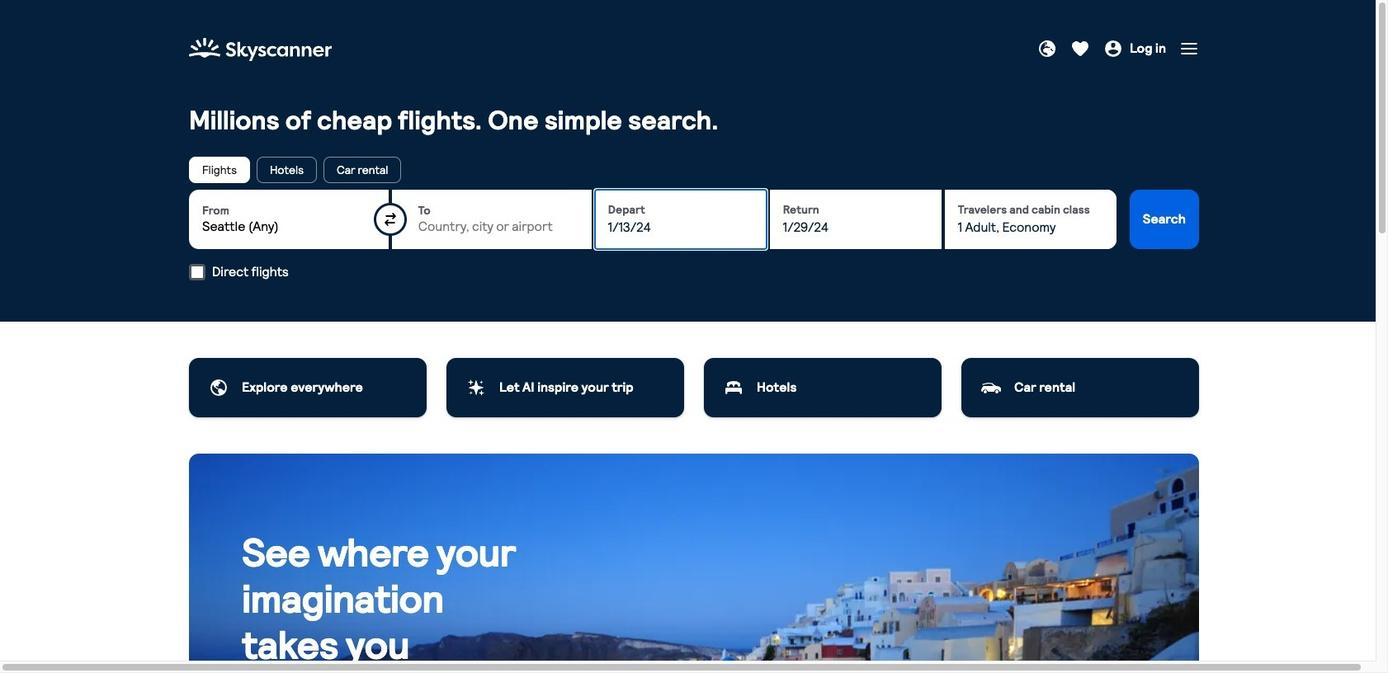 Task type: locate. For each thing, give the bounding box(es) containing it.
saved flights image
[[1070, 39, 1090, 59]]

swap origin and destination image
[[384, 213, 397, 226]]

regional settings image
[[1037, 39, 1057, 59]]

tab list
[[189, 157, 1199, 183]]

skyscanner home image
[[189, 33, 332, 66]]



Task type: vqa. For each thing, say whether or not it's contained in the screenshot.
'direct flights' Option
yes



Task type: describe. For each thing, give the bounding box(es) containing it.
Direct flights checkbox
[[189, 264, 206, 280]]

Country, city or airport text field
[[418, 219, 578, 236]]

open menu image
[[1179, 39, 1199, 59]]

Country, city or airport text field
[[202, 219, 375, 236]]



